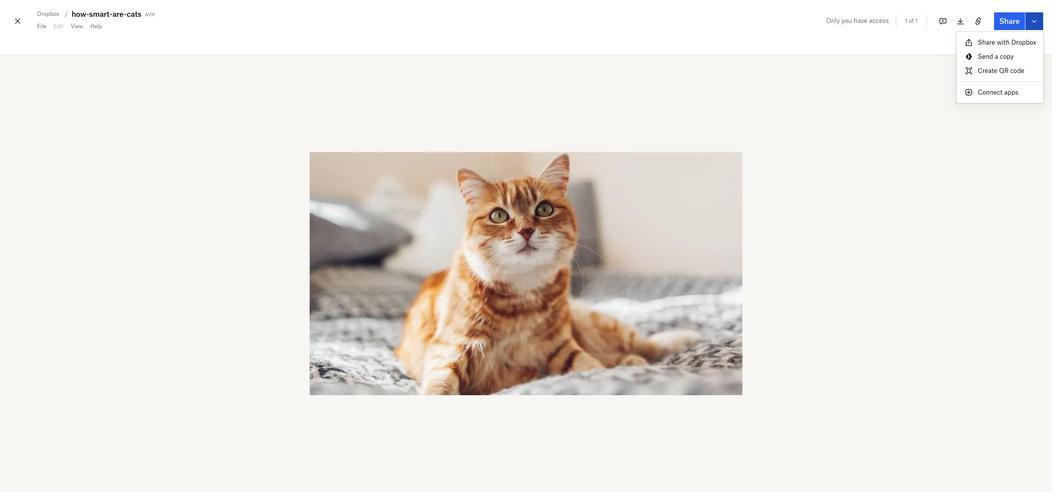 Task type: locate. For each thing, give the bounding box(es) containing it.
qr
[[999, 67, 1009, 74]]

1
[[905, 18, 908, 24], [915, 18, 918, 24]]

0 horizontal spatial share
[[978, 38, 995, 46]]

of
[[909, 18, 914, 24]]

share with dropbox menu item
[[957, 35, 1043, 50]]

1 vertical spatial share
[[978, 38, 995, 46]]

dropbox
[[1011, 38, 1036, 46]]

share for share
[[999, 17, 1020, 26]]

access
[[869, 17, 889, 24]]

connect
[[978, 88, 1003, 96]]

cats
[[127, 10, 141, 19]]

share inside menu item
[[978, 38, 995, 46]]

0 vertical spatial share
[[999, 17, 1020, 26]]

1 left of at the top right of the page
[[905, 18, 908, 24]]

send a copy menu item
[[957, 50, 1043, 64]]

2 1 from the left
[[915, 18, 918, 24]]

smart-
[[89, 10, 113, 19]]

create
[[978, 67, 997, 74]]

share button
[[994, 12, 1025, 30]]

share inside button
[[999, 17, 1020, 26]]

1 of 1
[[905, 18, 918, 24]]

close image
[[12, 14, 23, 28]]

share
[[999, 17, 1020, 26], [978, 38, 995, 46]]

1 right of at the top right of the page
[[915, 18, 918, 24]]

1 horizontal spatial share
[[999, 17, 1020, 26]]

0 horizontal spatial 1
[[905, 18, 908, 24]]

create qr code
[[978, 67, 1024, 74]]

1 1 from the left
[[905, 18, 908, 24]]

share up share with dropbox on the right
[[999, 17, 1020, 26]]

share up send
[[978, 38, 995, 46]]

1 horizontal spatial 1
[[915, 18, 918, 24]]



Task type: describe. For each thing, give the bounding box(es) containing it.
avif
[[145, 10, 155, 18]]

only
[[826, 17, 840, 24]]

copy
[[1000, 53, 1014, 60]]

are-
[[113, 10, 127, 19]]

connect apps
[[978, 88, 1018, 96]]

a
[[995, 53, 998, 60]]

connect apps menu item
[[957, 85, 1043, 100]]

you
[[842, 17, 852, 24]]

send
[[978, 53, 993, 60]]

/ how-smart-are-cats avif
[[65, 10, 155, 19]]

only you have access
[[826, 17, 889, 24]]

send a copy
[[978, 53, 1014, 60]]

with
[[997, 38, 1010, 46]]

apps
[[1004, 88, 1018, 96]]

code
[[1010, 67, 1024, 74]]

create qr code menu item
[[957, 64, 1043, 78]]

how-
[[72, 10, 89, 19]]

share with dropbox
[[978, 38, 1036, 46]]

/
[[65, 10, 68, 18]]

have
[[854, 17, 867, 24]]

share for share with dropbox
[[978, 38, 995, 46]]



Task type: vqa. For each thing, say whether or not it's contained in the screenshot.
you
yes



